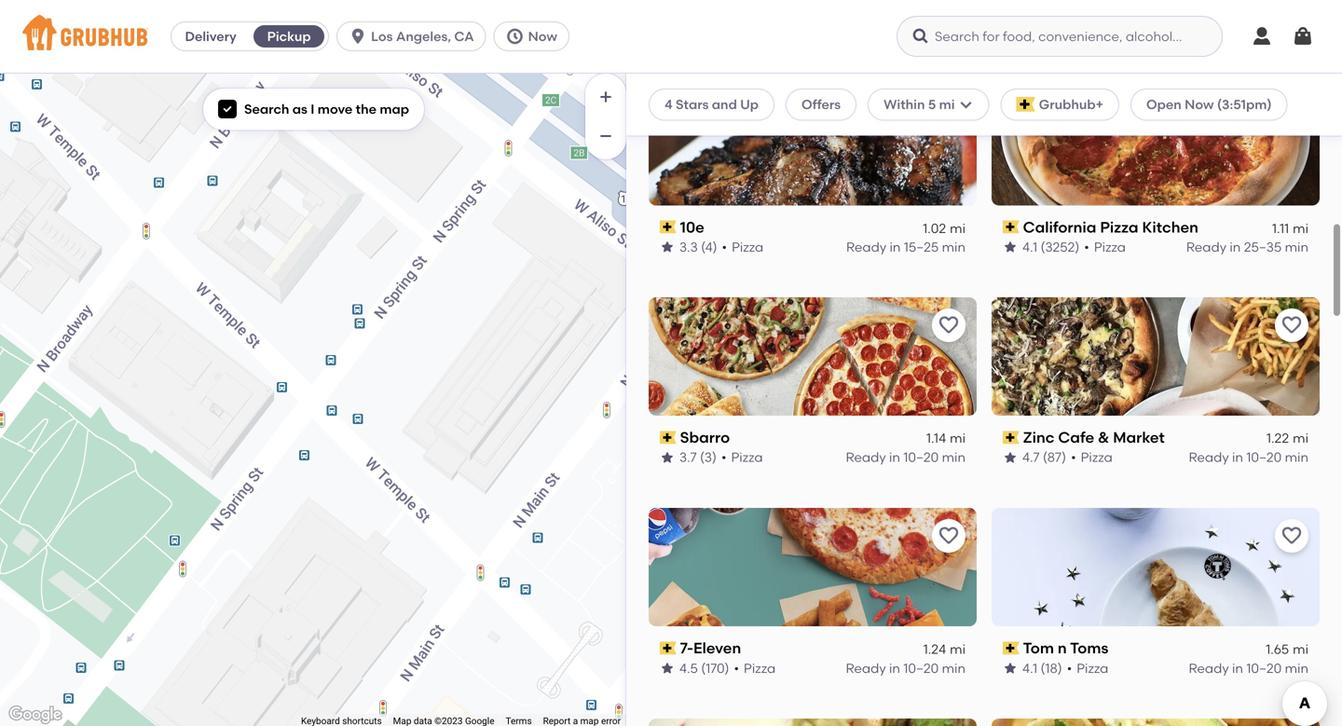 Task type: locate. For each thing, give the bounding box(es) containing it.
0 vertical spatial 4.1
[[1023, 239, 1038, 255]]

pizza down toms
[[1077, 660, 1109, 676]]

• pizza right (4) on the right top
[[722, 239, 764, 255]]

save this restaurant button for cafe
[[1275, 309, 1309, 342]]

• pizza for 7-eleven
[[734, 660, 776, 676]]

ready
[[846, 239, 887, 255], [1187, 239, 1227, 255], [846, 450, 886, 465], [1189, 450, 1229, 465], [846, 660, 886, 676], [1189, 660, 1229, 676]]

ready in 10–20 min down 1.14
[[846, 450, 966, 465]]

ready for sbarro
[[846, 450, 886, 465]]

open
[[1147, 96, 1182, 112]]

• right (18)
[[1067, 660, 1072, 676]]

2 4.1 from the top
[[1023, 660, 1038, 676]]

mi right 1.02
[[950, 220, 966, 236]]

kitchen
[[1142, 218, 1199, 236]]

sage plant based bistro & brewery (echo park) logo image
[[992, 719, 1320, 726]]

min down 1.14 mi
[[942, 450, 966, 465]]

in
[[890, 239, 901, 255], [1230, 239, 1241, 255], [889, 450, 901, 465], [1232, 450, 1244, 465], [889, 660, 901, 676], [1232, 660, 1244, 676]]

mi for 7-eleven
[[950, 641, 966, 657]]

star icon image left the 4.5
[[660, 661, 675, 676]]

tom n toms logo image
[[992, 508, 1320, 627]]

star icon image left 4.7
[[1003, 450, 1018, 465]]

&
[[1098, 429, 1110, 447]]

svg image inside 'los angeles, ca' button
[[349, 27, 367, 46]]

1 vertical spatial now
[[1185, 96, 1214, 112]]

in for 7-eleven
[[889, 660, 901, 676]]

0 vertical spatial subscription pass image
[[1003, 431, 1020, 444]]

minus icon image
[[597, 127, 615, 145]]

subscription pass image left "california"
[[1003, 221, 1020, 234]]

4.1 left (18)
[[1023, 660, 1038, 676]]

1 4.1 from the top
[[1023, 239, 1038, 255]]

1 vertical spatial subscription pass image
[[660, 642, 677, 655]]

cafe
[[1058, 429, 1095, 447]]

10–20
[[904, 450, 939, 465], [1247, 450, 1282, 465], [904, 660, 939, 676], [1247, 660, 1282, 676]]

min down "1.65 mi" on the right bottom of page
[[1285, 660, 1309, 676]]

• pizza
[[722, 239, 764, 255], [1085, 239, 1126, 255], [722, 450, 763, 465], [1071, 450, 1113, 465], [734, 660, 776, 676], [1067, 660, 1109, 676]]

min for 10e
[[942, 239, 966, 255]]

min down the 1.22 mi
[[1285, 450, 1309, 465]]

ready in 10–20 min down 1.22
[[1189, 450, 1309, 465]]

1.02 mi
[[923, 220, 966, 236]]

• pizza down california pizza kitchen
[[1085, 239, 1126, 255]]

move
[[318, 101, 353, 117]]

mi
[[939, 96, 955, 112], [950, 220, 966, 236], [1293, 220, 1309, 236], [950, 431, 966, 447], [1293, 431, 1309, 447], [950, 641, 966, 657], [1293, 641, 1309, 657]]

Search for food, convenience, alcohol... search field
[[897, 16, 1223, 57]]

subscription pass image for 10e
[[660, 221, 677, 234]]

now inside button
[[528, 28, 557, 44]]

1 horizontal spatial subscription pass image
[[1003, 431, 1020, 444]]

(3252)
[[1041, 239, 1080, 255]]

• right the (87) at the right of page
[[1071, 450, 1076, 465]]

1 horizontal spatial now
[[1185, 96, 1214, 112]]

pizza right '(170)'
[[744, 660, 776, 676]]

california pizza kitchen
[[1023, 218, 1199, 236]]

now
[[528, 28, 557, 44], [1185, 96, 1214, 112]]

15–25
[[904, 239, 939, 255]]

star icon image for california pizza kitchen
[[1003, 240, 1018, 255]]

save this restaurant button
[[932, 98, 966, 132], [1275, 98, 1309, 132], [932, 309, 966, 342], [1275, 309, 1309, 342], [932, 519, 966, 553], [1275, 519, 1309, 553]]

ready in 10–20 min for zinc cafe & market
[[1189, 450, 1309, 465]]

ready in 10–20 min
[[846, 450, 966, 465], [1189, 450, 1309, 465], [846, 660, 966, 676], [1189, 660, 1309, 676]]

star icon image
[[660, 240, 675, 255], [1003, 240, 1018, 255], [660, 450, 675, 465], [1003, 450, 1018, 465], [660, 661, 675, 676], [1003, 661, 1018, 676]]

4.1 left (3252)
[[1023, 239, 1038, 255]]

• right (3252)
[[1085, 239, 1090, 255]]

mi right 1.14
[[950, 431, 966, 447]]

pizza for 10e
[[732, 239, 764, 255]]

4.7 (87)
[[1023, 450, 1067, 465]]

1 vertical spatial 4.1
[[1023, 660, 1038, 676]]

1.11 mi
[[1273, 220, 1309, 236]]

ready in 10–20 min down 1.24
[[846, 660, 966, 676]]

within
[[884, 96, 925, 112]]

1.22 mi
[[1267, 431, 1309, 447]]

tom
[[1023, 639, 1054, 657]]

• pizza down toms
[[1067, 660, 1109, 676]]

subscription pass image left 10e
[[660, 221, 677, 234]]

in for 10e
[[890, 239, 901, 255]]

10–20 down 1.24
[[904, 660, 939, 676]]

subscription pass image
[[1003, 431, 1020, 444], [660, 642, 677, 655]]

1.22
[[1267, 431, 1289, 447]]

10e logo image
[[649, 87, 977, 205]]

min down the 1.02 mi
[[942, 239, 966, 255]]

10–20 down 1.22
[[1247, 450, 1282, 465]]

zinc
[[1023, 429, 1055, 447]]

pizza down zinc cafe & market
[[1081, 450, 1113, 465]]

25–35
[[1244, 239, 1282, 255]]

min down 1.11 mi
[[1285, 239, 1309, 255]]

pizza for 7-eleven
[[744, 660, 776, 676]]

now right ca
[[528, 28, 557, 44]]

1.24 mi
[[924, 641, 966, 657]]

4.1
[[1023, 239, 1038, 255], [1023, 660, 1038, 676]]

pizza
[[1100, 218, 1139, 236], [732, 239, 764, 255], [1094, 239, 1126, 255], [731, 450, 763, 465], [1081, 450, 1113, 465], [744, 660, 776, 676], [1077, 660, 1109, 676]]

ready in 10–20 min for 7-eleven
[[846, 660, 966, 676]]

• pizza right '(170)'
[[734, 660, 776, 676]]

save this restaurant button for eleven
[[932, 519, 966, 553]]

4.5 (170)
[[680, 660, 730, 676]]

7-
[[680, 639, 694, 657]]

los
[[371, 28, 393, 44]]

7-eleven
[[680, 639, 741, 657]]

los angeles, ca button
[[337, 21, 494, 51]]

save this restaurant image
[[938, 104, 960, 126], [1281, 104, 1303, 126], [938, 314, 960, 337], [1281, 314, 1303, 337], [1281, 525, 1303, 547]]

mi right 5
[[939, 96, 955, 112]]

subscription pass image left zinc
[[1003, 431, 1020, 444]]

star icon image left 3.3
[[660, 240, 675, 255]]

• right (3)
[[722, 450, 727, 465]]

• for zinc cafe & market
[[1071, 450, 1076, 465]]

mi right 1.11
[[1293, 220, 1309, 236]]

pizza right (4) on the right top
[[732, 239, 764, 255]]

svg image
[[912, 27, 930, 46]]

• pizza down zinc cafe & market
[[1071, 450, 1113, 465]]

0 horizontal spatial now
[[528, 28, 557, 44]]

grubhub+
[[1039, 96, 1104, 112]]

(4)
[[701, 239, 717, 255]]

min
[[942, 239, 966, 255], [1285, 239, 1309, 255], [942, 450, 966, 465], [1285, 450, 1309, 465], [942, 660, 966, 676], [1285, 660, 1309, 676]]

star icon image left 4.1 (3252)
[[1003, 240, 1018, 255]]

order
[[731, 101, 760, 114]]

stars
[[676, 96, 709, 112]]

in for california pizza kitchen
[[1230, 239, 1241, 255]]

ready for tom n toms
[[1189, 660, 1229, 676]]

your
[[704, 101, 728, 114]]

0 vertical spatial now
[[528, 28, 557, 44]]

• pizza right (3)
[[722, 450, 763, 465]]

$15+
[[777, 101, 800, 114]]

•
[[722, 239, 727, 255], [1085, 239, 1090, 255], [722, 450, 727, 465], [1071, 450, 1076, 465], [734, 660, 739, 676], [1067, 660, 1072, 676]]

ready in 10–20 min for tom n toms
[[1189, 660, 1309, 676]]

subscription pass image for sbarro
[[660, 431, 677, 444]]

subscription pass image left tom
[[1003, 642, 1020, 655]]

min for sbarro
[[942, 450, 966, 465]]

pizza down california pizza kitchen
[[1094, 239, 1126, 255]]

3.3 (4)
[[680, 239, 717, 255]]

subscription pass image
[[660, 221, 677, 234], [1003, 221, 1020, 234], [660, 431, 677, 444], [1003, 642, 1020, 655]]

pizza for california pizza kitchen
[[1094, 239, 1126, 255]]

0 horizontal spatial subscription pass image
[[660, 642, 677, 655]]

zinc cafe & market
[[1023, 429, 1165, 447]]

min down 1.24 mi at the bottom
[[942, 660, 966, 676]]

10–20 down 1.65
[[1247, 660, 1282, 676]]

mi right 1.24
[[950, 641, 966, 657]]

min for tom n toms
[[1285, 660, 1309, 676]]

pizza right (3)
[[731, 450, 763, 465]]

svg image
[[1251, 25, 1273, 48], [1292, 25, 1315, 48], [349, 27, 367, 46], [506, 27, 525, 46], [959, 97, 974, 112], [222, 104, 233, 115]]

subscription pass image left sbarro in the bottom of the page
[[660, 431, 677, 444]]

mi right 1.65
[[1293, 641, 1309, 657]]

• right '(170)'
[[734, 660, 739, 676]]

sbarro logo image
[[649, 298, 977, 416]]

plus icon image
[[597, 88, 615, 106]]

10–20 for 7-eleven
[[904, 660, 939, 676]]

10–20 for tom n toms
[[1247, 660, 1282, 676]]

ready in 10–20 min down 1.65
[[1189, 660, 1309, 676]]

$5
[[671, 101, 684, 114]]

pickup
[[267, 28, 311, 44]]

10–20 down 1.14
[[904, 450, 939, 465]]

subscription pass image left 7-
[[660, 642, 677, 655]]

los angeles, ca
[[371, 28, 474, 44]]

pizza left kitchen
[[1100, 218, 1139, 236]]

star icon image left 4.1 (18)
[[1003, 661, 1018, 676]]

save this restaurant button for n
[[1275, 519, 1309, 553]]

subscription pass image for 7-eleven
[[660, 642, 677, 655]]

• for california pizza kitchen
[[1085, 239, 1090, 255]]

• pizza for sbarro
[[722, 450, 763, 465]]

• for 7-eleven
[[734, 660, 739, 676]]

off
[[687, 101, 701, 114]]

now button
[[494, 21, 577, 51]]

• pizza for california pizza kitchen
[[1085, 239, 1126, 255]]

angeles,
[[396, 28, 451, 44]]

mi right 1.22
[[1293, 431, 1309, 447]]

in for zinc cafe & market
[[1232, 450, 1244, 465]]

star icon image left 3.7
[[660, 450, 675, 465]]

10e
[[680, 218, 705, 236]]

(18)
[[1041, 660, 1063, 676]]

• right (4) on the right top
[[722, 239, 727, 255]]

now right open
[[1185, 96, 1214, 112]]

map region
[[0, 0, 711, 726]]



Task type: describe. For each thing, give the bounding box(es) containing it.
• for tom n toms
[[1067, 660, 1072, 676]]

and
[[712, 96, 737, 112]]

min for zinc cafe & market
[[1285, 450, 1309, 465]]

1.11
[[1273, 220, 1289, 236]]

within 5 mi
[[884, 96, 955, 112]]

ready for 10e
[[846, 239, 887, 255]]

4.1 for california pizza kitchen
[[1023, 239, 1038, 255]]

4 stars and up
[[665, 96, 759, 112]]

google image
[[5, 703, 66, 726]]

1.24
[[924, 641, 946, 657]]

star icon image for 10e
[[660, 240, 675, 255]]

the
[[356, 101, 377, 117]]

subscription pass image for tom n toms
[[1003, 642, 1020, 655]]

mi for california pizza kitchen
[[1293, 220, 1309, 236]]

save this restaurant image for california
[[1281, 104, 1303, 126]]

sbarro
[[680, 429, 730, 447]]

ready in 25–35 min
[[1187, 239, 1309, 255]]

delivery
[[185, 28, 237, 44]]

california
[[1023, 218, 1097, 236]]

5
[[928, 96, 936, 112]]

subscription pass image for california pizza kitchen
[[1003, 221, 1020, 234]]

ready for california pizza kitchen
[[1187, 239, 1227, 255]]

mi for 10e
[[950, 220, 966, 236]]

1.14 mi
[[927, 431, 966, 447]]

toms
[[1070, 639, 1109, 657]]

3.7
[[680, 450, 697, 465]]

4.5
[[680, 660, 698, 676]]

n
[[1058, 639, 1067, 657]]

in for sbarro
[[889, 450, 901, 465]]

open now (3:51pm)
[[1147, 96, 1272, 112]]

pizza for zinc cafe & market
[[1081, 450, 1113, 465]]

california pizza kitchen logo image
[[992, 87, 1320, 205]]

subscription pass image for zinc cafe & market
[[1003, 431, 1020, 444]]

save this restaurant button for pizza
[[1275, 98, 1309, 132]]

la pizza del sol logo image
[[649, 719, 977, 726]]

svg image inside now button
[[506, 27, 525, 46]]

• pizza for tom n toms
[[1067, 660, 1109, 676]]

10–20 for sbarro
[[904, 450, 939, 465]]

1.65 mi
[[1266, 641, 1309, 657]]

(170)
[[701, 660, 730, 676]]

grubhub plus flag logo image
[[1017, 97, 1036, 112]]

(3:51pm)
[[1217, 96, 1272, 112]]

7-eleven logo image
[[649, 508, 977, 627]]

mi for sbarro
[[950, 431, 966, 447]]

pizza for tom n toms
[[1077, 660, 1109, 676]]

min for california pizza kitchen
[[1285, 239, 1309, 255]]

ready in 10–20 min for sbarro
[[846, 450, 966, 465]]

mi for tom n toms
[[1293, 641, 1309, 657]]

4.1 (18)
[[1023, 660, 1063, 676]]

save this restaurant image for zinc
[[1281, 314, 1303, 337]]

• for 10e
[[722, 239, 727, 255]]

save this restaurant image
[[938, 525, 960, 547]]

in for tom n toms
[[1232, 660, 1244, 676]]

• for sbarro
[[722, 450, 727, 465]]

save this restaurant image for tom
[[1281, 525, 1303, 547]]

of
[[763, 101, 774, 114]]

pizza for sbarro
[[731, 450, 763, 465]]

market
[[1113, 429, 1165, 447]]

(3)
[[700, 450, 717, 465]]

as
[[293, 101, 308, 117]]

star icon image for tom n toms
[[1003, 661, 1018, 676]]

offers
[[802, 96, 841, 112]]

delivery button
[[172, 21, 250, 51]]

eleven
[[694, 639, 741, 657]]

3.3
[[680, 239, 698, 255]]

ready in 15–25 min
[[846, 239, 966, 255]]

$5 off your order of $15+
[[671, 101, 800, 114]]

map
[[380, 101, 409, 117]]

10–20 for zinc cafe & market
[[1247, 450, 1282, 465]]

star icon image for sbarro
[[660, 450, 675, 465]]

min for 7-eleven
[[942, 660, 966, 676]]

4.1 for tom n toms
[[1023, 660, 1038, 676]]

pickup button
[[250, 21, 328, 51]]

main navigation navigation
[[0, 0, 1342, 74]]

ready for zinc cafe & market
[[1189, 450, 1229, 465]]

3.7 (3)
[[680, 450, 717, 465]]

1.02
[[923, 220, 946, 236]]

4.7
[[1023, 450, 1040, 465]]

4.1 (3252)
[[1023, 239, 1080, 255]]

ca
[[454, 28, 474, 44]]

tom n toms
[[1023, 639, 1109, 657]]

i
[[311, 101, 315, 117]]

zinc cafe & market logo image
[[992, 298, 1320, 416]]

4
[[665, 96, 673, 112]]

• pizza for 10e
[[722, 239, 764, 255]]

up
[[740, 96, 759, 112]]

star icon image for zinc cafe & market
[[1003, 450, 1018, 465]]

1.14
[[927, 431, 946, 447]]

• pizza for zinc cafe & market
[[1071, 450, 1113, 465]]

search
[[244, 101, 289, 117]]

(87)
[[1043, 450, 1067, 465]]

mi for zinc cafe & market
[[1293, 431, 1309, 447]]

star icon image for 7-eleven
[[660, 661, 675, 676]]

ready for 7-eleven
[[846, 660, 886, 676]]

search as i move the map
[[244, 101, 409, 117]]

1.65
[[1266, 641, 1289, 657]]



Task type: vqa. For each thing, say whether or not it's contained in the screenshot.
my
no



